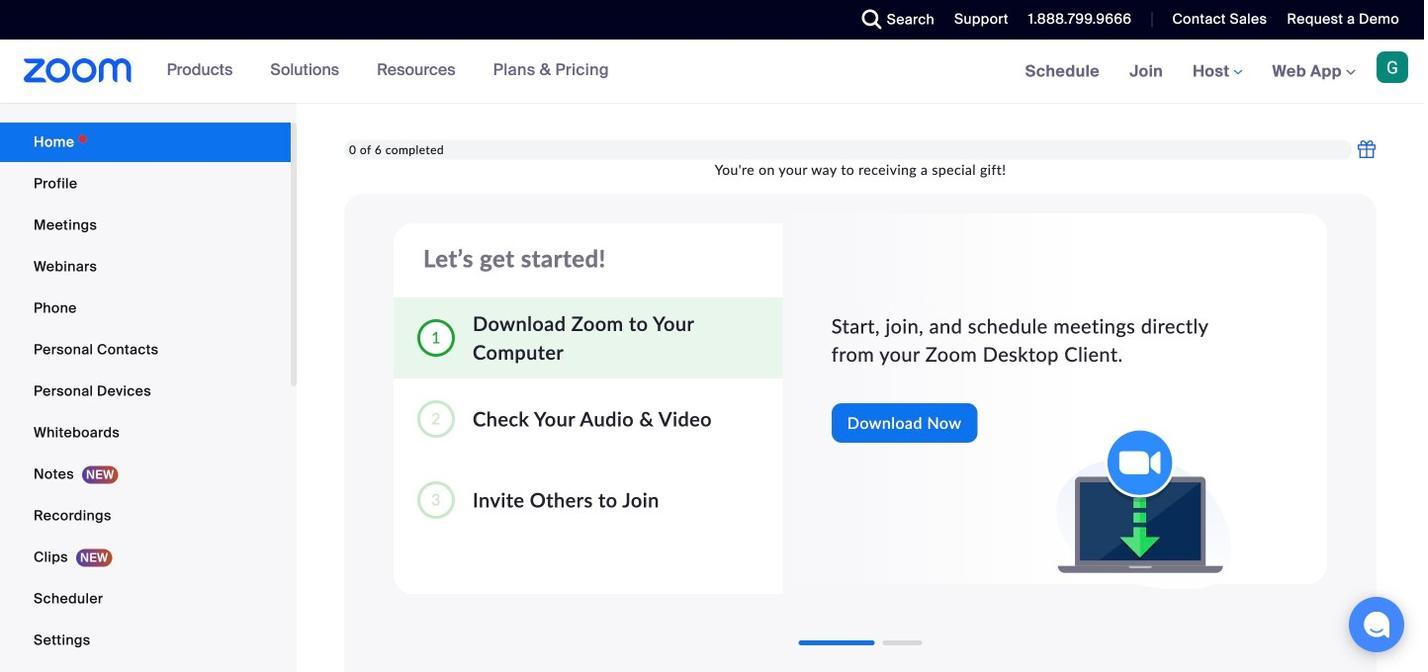 Task type: vqa. For each thing, say whether or not it's contained in the screenshot.
Open chat icon
yes



Task type: locate. For each thing, give the bounding box(es) containing it.
personal menu menu
[[0, 123, 291, 673]]

product information navigation
[[152, 40, 624, 103]]

profile picture image
[[1377, 51, 1409, 83]]

banner
[[0, 40, 1425, 104]]



Task type: describe. For each thing, give the bounding box(es) containing it.
open chat image
[[1363, 611, 1391, 639]]

zoom logo image
[[24, 58, 132, 83]]

meetings navigation
[[1011, 40, 1425, 104]]



